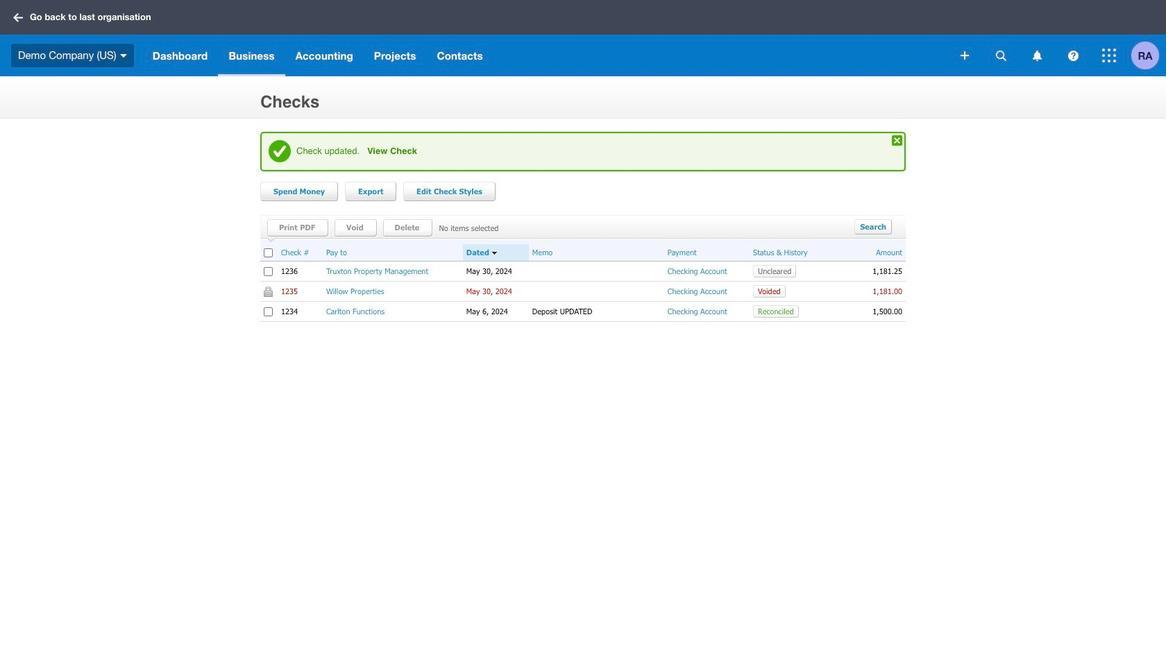 Task type: describe. For each thing, give the bounding box(es) containing it.
bulk selection is not available for voided checks. image
[[264, 287, 273, 297]]

1 vertical spatial svg image
[[1033, 50, 1042, 61]]



Task type: vqa. For each thing, say whether or not it's contained in the screenshot.
svg icon
yes



Task type: locate. For each thing, give the bounding box(es) containing it.
None checkbox
[[264, 248, 273, 257]]

svg image
[[1102, 49, 1116, 62], [996, 50, 1006, 61], [1068, 50, 1078, 61], [961, 51, 969, 60], [120, 54, 127, 57]]

None checkbox
[[264, 267, 273, 276], [264, 307, 273, 316], [264, 267, 273, 276], [264, 307, 273, 316]]

banner
[[0, 0, 1166, 76]]

0 horizontal spatial svg image
[[13, 13, 23, 22]]

1 horizontal spatial svg image
[[1033, 50, 1042, 61]]

0 vertical spatial svg image
[[13, 13, 23, 22]]

svg image
[[13, 13, 23, 22], [1033, 50, 1042, 61]]



